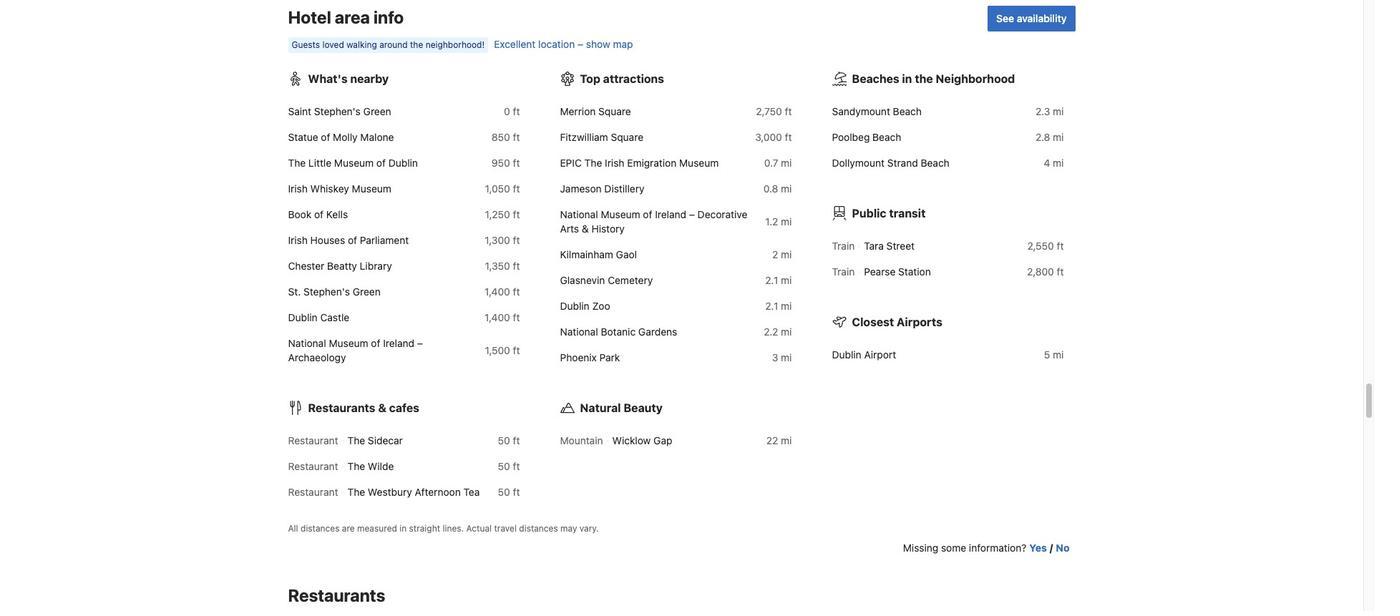 Task type: describe. For each thing, give the bounding box(es) containing it.
st.
[[288, 286, 301, 298]]

excellent location – show map link
[[494, 38, 633, 50]]

emigration
[[627, 157, 677, 169]]

ft for saint stephen's green
[[513, 105, 520, 118]]

1,250 ft
[[485, 209, 520, 221]]

0.8
[[764, 183, 778, 195]]

– for 1,500 ft
[[417, 337, 423, 350]]

green for saint stephen's green
[[363, 105, 391, 118]]

missing
[[903, 542, 939, 554]]

mi for phoenix park
[[781, 352, 792, 364]]

restaurant for the sidecar
[[288, 435, 338, 447]]

molly
[[333, 131, 358, 143]]

the for the wilde
[[348, 460, 365, 473]]

beatty
[[327, 260, 357, 272]]

restaurant for the westbury afternoon tea
[[288, 486, 338, 498]]

train for pearse station
[[832, 266, 855, 278]]

location
[[538, 38, 575, 50]]

show
[[586, 38, 610, 50]]

travel
[[494, 523, 517, 534]]

ft for book of kells
[[513, 209, 520, 221]]

ireland for decorative
[[655, 209, 687, 221]]

the for the sidecar
[[348, 435, 365, 447]]

2.1 for cemetery
[[765, 274, 778, 287]]

& inside national museum of ireland – decorative arts & history
[[582, 223, 589, 235]]

national for national museum of ireland – decorative arts & history
[[560, 209, 598, 221]]

of left molly
[[321, 131, 330, 143]]

library
[[360, 260, 392, 272]]

distillery
[[604, 183, 645, 195]]

2,800
[[1027, 266, 1054, 278]]

1 distances from the left
[[301, 523, 340, 534]]

1,350 ft
[[485, 260, 520, 272]]

mi for jameson distillery
[[781, 183, 792, 195]]

50 for the wilde
[[498, 460, 510, 473]]

2.1 mi for dublin zoo
[[765, 300, 792, 312]]

0 horizontal spatial &
[[378, 402, 386, 415]]

the sidecar
[[348, 435, 403, 447]]

national for national museum of ireland – archaeology
[[288, 337, 326, 350]]

beauty
[[624, 402, 663, 415]]

hotel area info
[[288, 7, 404, 27]]

beach for sandymount beach
[[893, 105, 922, 118]]

castle
[[320, 312, 349, 324]]

restaurants for restaurants & cafes
[[308, 402, 375, 415]]

1.2
[[765, 216, 778, 228]]

saint stephen's green
[[288, 105, 391, 118]]

the westbury afternoon tea
[[348, 486, 480, 498]]

2.8
[[1036, 131, 1050, 143]]

950 ft
[[492, 157, 520, 169]]

mi for epic the irish emigration museum
[[781, 157, 792, 169]]

archaeology
[[288, 352, 346, 364]]

book of kells
[[288, 209, 348, 221]]

1 horizontal spatial in
[[902, 73, 912, 85]]

museum inside national museum of ireland – decorative arts & history
[[601, 209, 640, 221]]

ft for national museum of ireland – archaeology
[[513, 345, 520, 357]]

chester
[[288, 260, 324, 272]]

hotel
[[288, 7, 331, 27]]

ft for st. stephen's green
[[513, 286, 520, 298]]

mi right 22
[[781, 435, 792, 447]]

1.2 mi
[[765, 216, 792, 228]]

1,350
[[485, 260, 510, 272]]

mi for national museum of ireland – decorative arts & history
[[781, 216, 792, 228]]

train for tara street
[[832, 240, 855, 252]]

irish whiskey museum
[[288, 183, 391, 195]]

restaurants & cafes
[[308, 402, 419, 415]]

airport
[[864, 349, 896, 361]]

sandymount
[[832, 105, 890, 118]]

parliament
[[360, 234, 409, 246]]

the right epic
[[585, 157, 602, 169]]

glasnevin cemetery
[[560, 274, 653, 287]]

westbury
[[368, 486, 412, 498]]

tara street
[[864, 240, 915, 252]]

ft for irish houses of parliament
[[513, 234, 520, 246]]

epic
[[560, 157, 582, 169]]

2 distances from the left
[[519, 523, 558, 534]]

5
[[1044, 349, 1050, 361]]

phoenix park
[[560, 352, 620, 364]]

dublin zoo
[[560, 300, 610, 312]]

1,300
[[485, 234, 510, 246]]

stephen's for st.
[[303, 286, 350, 298]]

3,000
[[755, 131, 782, 143]]

1 horizontal spatial the
[[915, 73, 933, 85]]

afternoon
[[415, 486, 461, 498]]

map
[[613, 38, 633, 50]]

dublin airport
[[832, 349, 896, 361]]

sandymount beach
[[832, 105, 922, 118]]

1,050 ft
[[485, 183, 520, 195]]

national museum of ireland – decorative arts & history
[[560, 209, 748, 235]]

airports
[[897, 316, 943, 329]]

50 ft for the westbury afternoon tea
[[498, 486, 520, 498]]

all distances are measured in straight lines. actual travel distances may vary.
[[288, 523, 599, 534]]

– for 1.2 mi
[[689, 209, 695, 221]]

whiskey
[[310, 183, 349, 195]]

ft for irish whiskey museum
[[513, 183, 520, 195]]

2.2
[[764, 326, 778, 338]]

no button
[[1056, 541, 1070, 556]]

jameson distillery
[[560, 183, 645, 195]]

straight
[[409, 523, 440, 534]]

0.7 mi
[[764, 157, 792, 169]]

public transit
[[852, 207, 926, 220]]

closest airports
[[852, 316, 943, 329]]

/
[[1050, 542, 1053, 554]]

excellent location – show map
[[494, 38, 633, 50]]

ft for statue of molly malone
[[513, 131, 520, 143]]

museum down the little museum of dublin
[[352, 183, 391, 195]]

nearby
[[350, 73, 389, 85]]

statue of molly malone
[[288, 131, 394, 143]]

see
[[996, 12, 1014, 25]]

history
[[592, 223, 625, 235]]

2,750 ft
[[756, 105, 792, 118]]

0 vertical spatial irish
[[605, 157, 625, 169]]

2.3 mi
[[1036, 105, 1064, 118]]

2 mi
[[772, 249, 792, 261]]

of left kells at the left of page
[[314, 209, 324, 221]]

guests loved walking around the neighborhood!
[[292, 40, 485, 50]]

2.2 mi
[[764, 326, 792, 338]]

dublin for dublin zoo
[[560, 300, 590, 312]]

beach for poolbeg beach
[[873, 131, 901, 143]]

mi for national botanic gardens
[[781, 326, 792, 338]]

0 horizontal spatial in
[[400, 523, 407, 534]]

1,400 for dublin castle
[[485, 312, 510, 324]]

2.1 for zoo
[[765, 300, 778, 312]]

info
[[374, 7, 404, 27]]



Task type: locate. For each thing, give the bounding box(es) containing it.
0 vertical spatial beach
[[893, 105, 922, 118]]

square up epic the irish emigration museum
[[611, 131, 644, 143]]

2 vertical spatial –
[[417, 337, 423, 350]]

strand
[[887, 157, 918, 169]]

the for the little museum of dublin
[[288, 157, 306, 169]]

street
[[887, 240, 915, 252]]

ft for merrion square
[[785, 105, 792, 118]]

chester beatty library
[[288, 260, 392, 272]]

2 50 from the top
[[498, 460, 510, 473]]

stephen's up dublin castle
[[303, 286, 350, 298]]

0 horizontal spatial –
[[417, 337, 423, 350]]

mi right 0.8
[[781, 183, 792, 195]]

merrion square
[[560, 105, 631, 118]]

1 vertical spatial stephen's
[[303, 286, 350, 298]]

museum up history on the top left of page
[[601, 209, 640, 221]]

0.7
[[764, 157, 778, 169]]

0 vertical spatial –
[[578, 38, 583, 50]]

dublin left zoo
[[560, 300, 590, 312]]

2.1 down 2
[[765, 274, 778, 287]]

restaurant left the wilde in the left bottom of the page
[[288, 460, 338, 473]]

mi right the '3'
[[781, 352, 792, 364]]

2.3
[[1036, 105, 1050, 118]]

0 vertical spatial stephen's
[[314, 105, 361, 118]]

0 vertical spatial in
[[902, 73, 912, 85]]

yes button
[[1030, 541, 1047, 556]]

1 1,400 ft from the top
[[485, 286, 520, 298]]

1 vertical spatial ireland
[[383, 337, 415, 350]]

2 vertical spatial restaurant
[[288, 486, 338, 498]]

ireland inside national museum of ireland – decorative arts & history
[[655, 209, 687, 221]]

1,400 for st. stephen's green
[[485, 286, 510, 298]]

2 horizontal spatial –
[[689, 209, 695, 221]]

museum right emigration
[[679, 157, 719, 169]]

2.1 up 2.2
[[765, 300, 778, 312]]

mi right the 4
[[1053, 157, 1064, 169]]

3,000 ft
[[755, 131, 792, 143]]

ireland up cafes on the bottom left
[[383, 337, 415, 350]]

mi right 2
[[781, 249, 792, 261]]

epic the irish emigration museum
[[560, 157, 719, 169]]

all
[[288, 523, 298, 534]]

train left pearse
[[832, 266, 855, 278]]

mi for dollymount strand beach
[[1053, 157, 1064, 169]]

national for national botanic gardens
[[560, 326, 598, 338]]

1 50 ft from the top
[[498, 435, 520, 447]]

transit
[[889, 207, 926, 220]]

1 vertical spatial train
[[832, 266, 855, 278]]

1 restaurant from the top
[[288, 435, 338, 447]]

1,300 ft
[[485, 234, 520, 246]]

0 vertical spatial square
[[599, 105, 631, 118]]

1,400 down 1,350
[[485, 286, 510, 298]]

mi for sandymount beach
[[1053, 105, 1064, 118]]

wicklow
[[612, 435, 651, 447]]

0 vertical spatial 2.1 mi
[[765, 274, 792, 287]]

0 vertical spatial 2.1
[[765, 274, 778, 287]]

– up cafes on the bottom left
[[417, 337, 423, 350]]

1,400 up 1,500
[[485, 312, 510, 324]]

glasnevin
[[560, 274, 605, 287]]

0 vertical spatial 50
[[498, 435, 510, 447]]

1 vertical spatial restaurant
[[288, 460, 338, 473]]

ft for fitzwilliam square
[[785, 131, 792, 143]]

dollymount strand beach
[[832, 157, 950, 169]]

phoenix
[[560, 352, 597, 364]]

station
[[898, 266, 931, 278]]

fitzwilliam
[[560, 131, 608, 143]]

1 vertical spatial beach
[[873, 131, 901, 143]]

green up malone
[[363, 105, 391, 118]]

distances
[[301, 523, 340, 534], [519, 523, 558, 534]]

1 vertical spatial in
[[400, 523, 407, 534]]

guests
[[292, 40, 320, 50]]

50 for the westbury afternoon tea
[[498, 486, 510, 498]]

2.1
[[765, 274, 778, 287], [765, 300, 778, 312]]

0 vertical spatial the
[[410, 40, 423, 50]]

irish
[[605, 157, 625, 169], [288, 183, 308, 195], [288, 234, 308, 246]]

attractions
[[603, 73, 664, 85]]

of inside national museum of ireland – decorative arts & history
[[643, 209, 652, 221]]

restaurants up the sidecar
[[308, 402, 375, 415]]

excellent
[[494, 38, 536, 50]]

in left straight
[[400, 523, 407, 534]]

beach down the beaches in the neighborhood
[[893, 105, 922, 118]]

arts
[[560, 223, 579, 235]]

2,750
[[756, 105, 782, 118]]

mi for poolbeg beach
[[1053, 131, 1064, 143]]

lines.
[[443, 523, 464, 534]]

mi for glasnevin cemetery
[[781, 274, 792, 287]]

mi right 0.7
[[781, 157, 792, 169]]

1 train from the top
[[832, 240, 855, 252]]

ft for dublin castle
[[513, 312, 520, 324]]

saint
[[288, 105, 311, 118]]

beach up dollymount strand beach
[[873, 131, 901, 143]]

square up fitzwilliam square
[[599, 105, 631, 118]]

50 for the sidecar
[[498, 435, 510, 447]]

the right beaches
[[915, 73, 933, 85]]

book
[[288, 209, 312, 221]]

the for the westbury afternoon tea
[[348, 486, 365, 498]]

1 vertical spatial green
[[353, 286, 381, 298]]

2 vertical spatial beach
[[921, 157, 950, 169]]

gaol
[[616, 249, 637, 261]]

0 vertical spatial 1,400
[[485, 286, 510, 298]]

top attractions
[[580, 73, 664, 85]]

– left show on the left top
[[578, 38, 583, 50]]

top
[[580, 73, 600, 85]]

restaurant down restaurants & cafes
[[288, 435, 338, 447]]

0 horizontal spatial ireland
[[383, 337, 415, 350]]

1,400 ft for st. stephen's green
[[485, 286, 520, 298]]

2 50 ft from the top
[[498, 460, 520, 473]]

1 vertical spatial 2.1 mi
[[765, 300, 792, 312]]

dublin down malone
[[388, 157, 418, 169]]

of down distillery
[[643, 209, 652, 221]]

mi right 2.3
[[1053, 105, 1064, 118]]

0 vertical spatial &
[[582, 223, 589, 235]]

1 vertical spatial –
[[689, 209, 695, 221]]

statue
[[288, 131, 318, 143]]

square for merrion square
[[599, 105, 631, 118]]

1 50 from the top
[[498, 435, 510, 447]]

stephen's
[[314, 105, 361, 118], [303, 286, 350, 298]]

& right the arts
[[582, 223, 589, 235]]

2.8 mi
[[1036, 131, 1064, 143]]

– left decorative
[[689, 209, 695, 221]]

1 horizontal spatial ireland
[[655, 209, 687, 221]]

of
[[321, 131, 330, 143], [376, 157, 386, 169], [314, 209, 324, 221], [643, 209, 652, 221], [348, 234, 357, 246], [371, 337, 380, 350]]

dublin
[[388, 157, 418, 169], [560, 300, 590, 312], [288, 312, 318, 324], [832, 349, 862, 361]]

of down malone
[[376, 157, 386, 169]]

national up the arts
[[560, 209, 598, 221]]

information?
[[969, 542, 1027, 554]]

2 vertical spatial 50
[[498, 486, 510, 498]]

restaurant up all
[[288, 486, 338, 498]]

public
[[852, 207, 887, 220]]

national up archaeology
[[288, 337, 326, 350]]

1 horizontal spatial distances
[[519, 523, 558, 534]]

3 restaurant from the top
[[288, 486, 338, 498]]

50 ft for the sidecar
[[498, 435, 520, 447]]

wicklow gap
[[612, 435, 672, 447]]

0 vertical spatial restaurants
[[308, 402, 375, 415]]

1 vertical spatial the
[[915, 73, 933, 85]]

3 50 ft from the top
[[498, 486, 520, 498]]

50
[[498, 435, 510, 447], [498, 460, 510, 473], [498, 486, 510, 498]]

mountain
[[560, 435, 603, 447]]

50 ft
[[498, 435, 520, 447], [498, 460, 520, 473], [498, 486, 520, 498]]

distances left "may"
[[519, 523, 558, 534]]

ireland left decorative
[[655, 209, 687, 221]]

the left sidecar
[[348, 435, 365, 447]]

green down the library
[[353, 286, 381, 298]]

ireland inside national museum of ireland – archaeology
[[383, 337, 415, 350]]

irish for 1,300 ft
[[288, 234, 308, 246]]

of inside national museum of ireland – archaeology
[[371, 337, 380, 350]]

neighborhood!
[[426, 40, 485, 50]]

50 ft for the wilde
[[498, 460, 520, 473]]

0 vertical spatial train
[[832, 240, 855, 252]]

mi right 5
[[1053, 349, 1064, 361]]

restaurants for restaurants
[[288, 586, 385, 606]]

3 50 from the top
[[498, 486, 510, 498]]

green
[[363, 105, 391, 118], [353, 286, 381, 298]]

0 vertical spatial 1,400 ft
[[485, 286, 520, 298]]

4 mi
[[1044, 157, 1064, 169]]

dublin down st.
[[288, 312, 318, 324]]

of up restaurants & cafes
[[371, 337, 380, 350]]

distances right all
[[301, 523, 340, 534]]

stephen's up statue of molly malone
[[314, 105, 361, 118]]

museum down molly
[[334, 157, 374, 169]]

beaches in the neighborhood
[[852, 73, 1015, 85]]

poolbeg beach
[[832, 131, 901, 143]]

1 2.1 from the top
[[765, 274, 778, 287]]

0 vertical spatial green
[[363, 105, 391, 118]]

dublin for dublin castle
[[288, 312, 318, 324]]

0 vertical spatial 50 ft
[[498, 435, 520, 447]]

mi right 2.2
[[781, 326, 792, 338]]

national inside national museum of ireland – decorative arts & history
[[560, 209, 598, 221]]

sidecar
[[368, 435, 403, 447]]

may
[[561, 523, 577, 534]]

2.1 mi up 2.2 mi
[[765, 300, 792, 312]]

beach right strand
[[921, 157, 950, 169]]

square for fitzwilliam square
[[611, 131, 644, 143]]

availability
[[1017, 12, 1067, 25]]

train left tara
[[832, 240, 855, 252]]

1,050
[[485, 183, 510, 195]]

1 vertical spatial irish
[[288, 183, 308, 195]]

in right beaches
[[902, 73, 912, 85]]

mi for dublin zoo
[[781, 300, 792, 312]]

850
[[492, 131, 510, 143]]

2 vertical spatial irish
[[288, 234, 308, 246]]

dublin for dublin airport
[[832, 349, 862, 361]]

– inside national museum of ireland – decorative arts & history
[[689, 209, 695, 221]]

museum inside national museum of ireland – archaeology
[[329, 337, 368, 350]]

2 vertical spatial 50 ft
[[498, 486, 520, 498]]

1 vertical spatial 50
[[498, 460, 510, 473]]

2 train from the top
[[832, 266, 855, 278]]

1 vertical spatial &
[[378, 402, 386, 415]]

2 2.1 mi from the top
[[765, 300, 792, 312]]

of right the houses
[[348, 234, 357, 246]]

ft for chester beatty library
[[513, 260, 520, 272]]

3
[[772, 352, 778, 364]]

2 1,400 from the top
[[485, 312, 510, 324]]

dublin left airport
[[832, 349, 862, 361]]

1 vertical spatial 1,400 ft
[[485, 312, 520, 324]]

0 horizontal spatial the
[[410, 40, 423, 50]]

mi right the 1.2
[[781, 216, 792, 228]]

see availability button
[[988, 6, 1075, 32]]

area
[[335, 7, 370, 27]]

1 vertical spatial 1,400
[[485, 312, 510, 324]]

dollymount
[[832, 157, 885, 169]]

2 2.1 from the top
[[765, 300, 778, 312]]

850 ft
[[492, 131, 520, 143]]

& left cafes on the bottom left
[[378, 402, 386, 415]]

mi up 2.2 mi
[[781, 300, 792, 312]]

natural
[[580, 402, 621, 415]]

national up phoenix
[[560, 326, 598, 338]]

1 1,400 from the top
[[485, 286, 510, 298]]

– inside national museum of ireland – archaeology
[[417, 337, 423, 350]]

0 vertical spatial restaurant
[[288, 435, 338, 447]]

national
[[560, 209, 598, 221], [560, 326, 598, 338], [288, 337, 326, 350]]

mi for dublin airport
[[1053, 349, 1064, 361]]

are
[[342, 523, 355, 534]]

restaurants down are
[[288, 586, 385, 606]]

mi right 2.8
[[1053, 131, 1064, 143]]

the left wilde
[[348, 460, 365, 473]]

1 vertical spatial square
[[611, 131, 644, 143]]

the left little
[[288, 157, 306, 169]]

5 mi
[[1044, 349, 1064, 361]]

national museum of ireland – archaeology
[[288, 337, 423, 364]]

national inside national museum of ireland – archaeology
[[288, 337, 326, 350]]

cemetery
[[608, 274, 653, 287]]

museum down castle
[[329, 337, 368, 350]]

0 ft
[[504, 105, 520, 118]]

1 vertical spatial 2.1
[[765, 300, 778, 312]]

mi for kilmainham gaol
[[781, 249, 792, 261]]

irish up distillery
[[605, 157, 625, 169]]

2 1,400 ft from the top
[[485, 312, 520, 324]]

1,400 ft for dublin castle
[[485, 312, 520, 324]]

ireland
[[655, 209, 687, 221], [383, 337, 415, 350]]

restaurant for the wilde
[[288, 460, 338, 473]]

1 vertical spatial 50 ft
[[498, 460, 520, 473]]

ft for the little museum of dublin
[[513, 157, 520, 169]]

stephen's for saint
[[314, 105, 361, 118]]

ireland for archaeology
[[383, 337, 415, 350]]

jameson
[[560, 183, 602, 195]]

pearse
[[864, 266, 896, 278]]

beach
[[893, 105, 922, 118], [873, 131, 901, 143], [921, 157, 950, 169]]

see availability
[[996, 12, 1067, 25]]

1,500
[[485, 345, 510, 357]]

2
[[772, 249, 778, 261]]

the right around
[[410, 40, 423, 50]]

irish for 1,050 ft
[[288, 183, 308, 195]]

1 horizontal spatial –
[[578, 38, 583, 50]]

0 horizontal spatial distances
[[301, 523, 340, 534]]

neighborhood
[[936, 73, 1015, 85]]

mi
[[1053, 105, 1064, 118], [1053, 131, 1064, 143], [781, 157, 792, 169], [1053, 157, 1064, 169], [781, 183, 792, 195], [781, 216, 792, 228], [781, 249, 792, 261], [781, 274, 792, 287], [781, 300, 792, 312], [781, 326, 792, 338], [1053, 349, 1064, 361], [781, 352, 792, 364], [781, 435, 792, 447]]

2,550 ft
[[1028, 240, 1064, 252]]

1,400 ft down 1,350 ft
[[485, 286, 520, 298]]

2 restaurant from the top
[[288, 460, 338, 473]]

1 vertical spatial restaurants
[[288, 586, 385, 606]]

1 horizontal spatial &
[[582, 223, 589, 235]]

no
[[1056, 542, 1070, 554]]

irish up book
[[288, 183, 308, 195]]

0 vertical spatial ireland
[[655, 209, 687, 221]]

1 2.1 mi from the top
[[765, 274, 792, 287]]

the down the wilde in the left bottom of the page
[[348, 486, 365, 498]]

2.1 mi down 2
[[765, 274, 792, 287]]

in
[[902, 73, 912, 85], [400, 523, 407, 534]]

2,550
[[1028, 240, 1054, 252]]

irish down book
[[288, 234, 308, 246]]

mi down "2 mi"
[[781, 274, 792, 287]]

1,400 ft up 1,500 ft
[[485, 312, 520, 324]]

green for st. stephen's green
[[353, 286, 381, 298]]

2.1 mi for glasnevin cemetery
[[765, 274, 792, 287]]

the
[[288, 157, 306, 169], [585, 157, 602, 169], [348, 435, 365, 447], [348, 460, 365, 473], [348, 486, 365, 498]]



Task type: vqa. For each thing, say whether or not it's contained in the screenshot.


